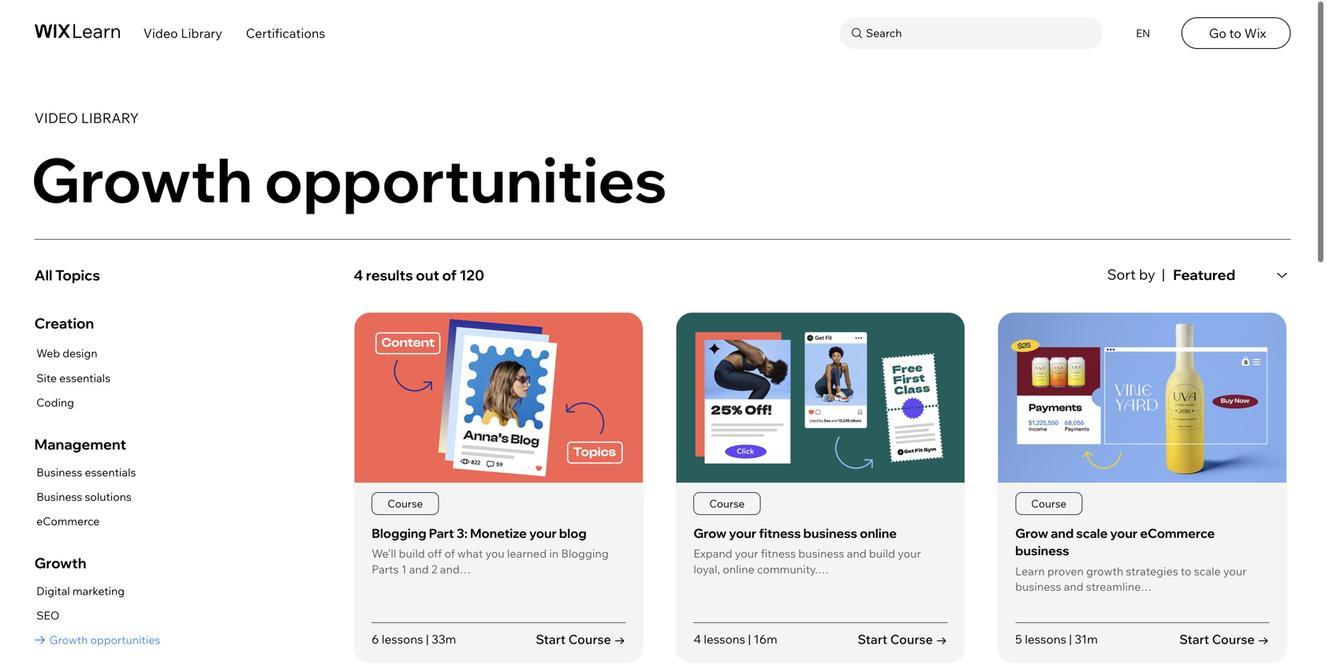 Task type: describe. For each thing, give the bounding box(es) containing it.
a social media profile for "anna's blog" with a headshot of anna. text reads: "content" and "topics". image
[[355, 313, 643, 483]]

in
[[549, 546, 559, 561]]

start course → for grow and scale your ecommerce business
[[1180, 631, 1270, 647]]

essentials for site essentials
[[59, 371, 110, 385]]

grow and scale your ecommerce business learn proven growth strategies to scale your business and streamline…
[[1016, 525, 1247, 594]]

sort
[[1107, 265, 1136, 283]]

expand
[[694, 546, 733, 561]]

sort by  |
[[1107, 265, 1165, 283]]

web design list item
[[34, 344, 110, 364]]

start course → button for blogging part 3: monetize your blog
[[536, 631, 626, 648]]

start course → button for grow your fitness business online
[[858, 631, 948, 648]]

start for grow your fitness business online
[[858, 631, 888, 647]]

we'll
[[372, 546, 396, 561]]

go to wix
[[1209, 25, 1266, 41]]

31m
[[1075, 632, 1098, 647]]

1 vertical spatial growth
[[34, 554, 86, 572]]

video library
[[34, 109, 139, 127]]

library
[[181, 25, 222, 41]]

web design
[[36, 346, 97, 360]]

web design button
[[34, 344, 110, 364]]

proven
[[1048, 564, 1084, 578]]

3:
[[457, 525, 468, 541]]

video
[[34, 109, 78, 127]]

business essentials button
[[34, 463, 136, 482]]

web
[[36, 346, 60, 360]]

grow your fitness business online link
[[694, 525, 897, 541]]

your inside blogging part 3: monetize your blog we'll build off of what you learned in blogging parts 1 and 2 and…
[[529, 525, 557, 541]]

of inside blogging part 3: monetize your blog we'll build off of what you learned in blogging parts 1 and 2 and…
[[445, 546, 455, 561]]

essentials for business essentials
[[85, 465, 136, 479]]

results
[[366, 266, 413, 284]]

digital marketing button
[[34, 581, 160, 601]]

grow your fitness business online expand your fitness business and build your loyal, online community.…
[[694, 525, 921, 576]]

0 horizontal spatial online
[[723, 562, 755, 576]]

Search text field
[[862, 23, 1099, 43]]

all topics button
[[34, 260, 333, 291]]

0 vertical spatial scale
[[1076, 525, 1108, 541]]

and…
[[440, 562, 471, 576]]

site essentials list item
[[34, 368, 110, 388]]

monetize
[[470, 525, 527, 541]]

0 vertical spatial of
[[442, 266, 457, 284]]

loyal,
[[694, 562, 720, 576]]

digital
[[36, 584, 70, 598]]

grow for grow your fitness business online
[[694, 525, 727, 541]]

library
[[81, 109, 139, 127]]

learn
[[1016, 564, 1045, 578]]

list item containing grow and scale your ecommerce business
[[998, 312, 1288, 663]]

parts
[[372, 562, 399, 576]]

4 lessons | 16m
[[694, 632, 778, 647]]

list for management
[[34, 463, 136, 532]]

33m
[[432, 632, 456, 647]]

0 horizontal spatial blogging
[[372, 525, 426, 541]]

management
[[34, 436, 126, 453]]

| for blog
[[426, 632, 429, 647]]

growth opportunities list item
[[34, 630, 160, 650]]

creation
[[34, 314, 94, 332]]

coding button
[[34, 393, 110, 413]]

ecommerce button
[[34, 512, 136, 532]]

blogging part 3: monetize your blog we'll build off of what you learned in blogging parts 1 and 2 and…
[[372, 525, 609, 576]]

blogging part 3: monetize your blog link
[[372, 525, 587, 541]]

0 vertical spatial growth opportunities
[[31, 141, 667, 218]]

business for business solutions
[[36, 490, 82, 504]]

en button
[[1126, 17, 1158, 49]]

seo list item
[[34, 606, 160, 626]]

ecommerce inside grow and scale your ecommerce business learn proven growth strategies to scale your business and streamline…
[[1140, 525, 1215, 541]]

en
[[1136, 26, 1151, 40]]

0 vertical spatial fitness
[[759, 525, 801, 541]]

6 lessons | 33m
[[372, 632, 456, 647]]

business solutions button
[[34, 487, 136, 507]]

to inside grow and scale your ecommerce business learn proven growth strategies to scale your business and streamline…
[[1181, 564, 1192, 578]]

and inside 'grow your fitness business online expand your fitness business and build your loyal, online community.…'
[[847, 546, 867, 561]]

1 horizontal spatial scale
[[1194, 564, 1221, 578]]

120
[[460, 266, 484, 284]]

video library link
[[143, 25, 222, 41]]

start course → for blogging part 3: monetize your blog
[[536, 631, 626, 647]]

seo button
[[34, 606, 160, 626]]

off
[[428, 546, 442, 561]]

all
[[34, 266, 52, 284]]

you
[[486, 546, 505, 561]]

1 horizontal spatial online
[[860, 525, 897, 541]]

and inside blogging part 3: monetize your blog we'll build off of what you learned in blogging parts 1 and 2 and…
[[409, 562, 429, 576]]

seo
[[36, 609, 60, 622]]

→ for blogging part 3: monetize your blog
[[614, 631, 626, 647]]

digital marketing list item
[[34, 581, 160, 601]]

0 vertical spatial growth
[[31, 141, 253, 218]]

coding list item
[[34, 393, 110, 413]]

growth
[[1086, 564, 1124, 578]]

site
[[36, 371, 57, 385]]

business solutions list item
[[34, 487, 136, 507]]

grow and scale your ecommerce business link
[[1016, 525, 1215, 559]]



Task type: vqa. For each thing, say whether or not it's contained in the screenshot.
"|" for blog
yes



Task type: locate. For each thing, give the bounding box(es) containing it.
1 vertical spatial opportunities
[[90, 633, 160, 647]]

1 vertical spatial growth opportunities
[[49, 633, 160, 647]]

list
[[354, 312, 1291, 668], [34, 344, 110, 413], [34, 463, 136, 532], [34, 581, 160, 650]]

list item containing grow your fitness business online
[[676, 312, 966, 663]]

growth down seo
[[49, 633, 88, 647]]

16m
[[754, 632, 778, 647]]

growth opportunities
[[31, 141, 667, 218], [49, 633, 160, 647]]

wix
[[1245, 25, 1266, 41]]

essentials down design
[[59, 371, 110, 385]]

1 vertical spatial scale
[[1194, 564, 1221, 578]]

lessons right 5
[[1025, 632, 1067, 647]]

1 vertical spatial fitness
[[761, 546, 796, 561]]

1 start course → from the left
[[536, 631, 626, 647]]

1 horizontal spatial start course → button
[[858, 631, 948, 648]]

scale
[[1076, 525, 1108, 541], [1194, 564, 1221, 578]]

1 horizontal spatial lessons
[[704, 632, 746, 647]]

list inside filtered results region
[[354, 312, 1291, 668]]

1 vertical spatial essentials
[[85, 465, 136, 479]]

of right off
[[445, 546, 455, 561]]

list containing blogging part 3: monetize your blog
[[354, 312, 1291, 668]]

2
[[431, 562, 438, 576]]

0 horizontal spatial ecommerce
[[36, 515, 100, 528]]

menu bar
[[0, 0, 1325, 62]]

essentials up solutions
[[85, 465, 136, 479]]

and down proven on the bottom right of the page
[[1064, 580, 1084, 594]]

growth opportunities button
[[34, 630, 160, 650]]

→ for grow your fitness business online
[[936, 631, 948, 647]]

business inside business solutions button
[[36, 490, 82, 504]]

to right strategies
[[1181, 564, 1192, 578]]

ecommerce list item
[[34, 512, 136, 532]]

video library
[[143, 25, 222, 41]]

1 horizontal spatial blogging
[[561, 546, 609, 561]]

business down business essentials 'list item'
[[36, 490, 82, 504]]

ecommerce inside button
[[36, 515, 100, 528]]

build inside blogging part 3: monetize your blog we'll build off of what you learned in blogging parts 1 and 2 and…
[[399, 546, 425, 561]]

start course → button for grow and scale your ecommerce business
[[1180, 631, 1270, 648]]

growth down library
[[31, 141, 253, 218]]

0 vertical spatial blogging
[[372, 525, 426, 541]]

digital marketing
[[36, 584, 125, 598]]

topics
[[55, 266, 100, 284]]

5
[[1016, 632, 1022, 647]]

| left 33m
[[426, 632, 429, 647]]

ecommerce down business solutions at the bottom left
[[36, 515, 100, 528]]

coding
[[36, 396, 74, 410]]

grow up learn
[[1016, 525, 1049, 541]]

1 horizontal spatial start course →
[[858, 631, 948, 647]]

0 horizontal spatial 4
[[354, 266, 363, 284]]

1 horizontal spatial →
[[936, 631, 948, 647]]

scale up growth
[[1076, 525, 1108, 541]]

1 horizontal spatial grow
[[1016, 525, 1049, 541]]

business
[[36, 465, 82, 479], [36, 490, 82, 504]]

lessons right 6
[[382, 632, 423, 647]]

go
[[1209, 25, 1227, 41]]

0 vertical spatial to
[[1230, 25, 1242, 41]]

start for grow and scale your ecommerce business
[[1180, 631, 1209, 647]]

2 list item from the left
[[676, 312, 966, 663]]

business up business solutions at the bottom left
[[36, 465, 82, 479]]

| left 31m
[[1069, 632, 1072, 647]]

growth up digital
[[34, 554, 86, 572]]

start for blogging part 3: monetize your blog
[[536, 631, 566, 647]]

2 business from the top
[[36, 490, 82, 504]]

0 horizontal spatial lessons
[[382, 632, 423, 647]]

growth inside 'button'
[[49, 633, 88, 647]]

out
[[416, 266, 439, 284]]

essentials inside 'list item'
[[85, 465, 136, 479]]

and right "1"
[[409, 562, 429, 576]]

5 lessons | 31m
[[1016, 632, 1098, 647]]

blogging down blog
[[561, 546, 609, 561]]

2 build from the left
[[869, 546, 895, 561]]

ecommerce
[[36, 515, 100, 528], [1140, 525, 1215, 541]]

start course → for grow your fitness business online
[[858, 631, 948, 647]]

filters navigation
[[34, 260, 333, 668]]

video
[[143, 25, 178, 41]]

2 start course → from the left
[[858, 631, 948, 647]]

1 build from the left
[[399, 546, 425, 561]]

business inside the business essentials button
[[36, 465, 82, 479]]

0 horizontal spatial start
[[536, 631, 566, 647]]

4 inside list
[[694, 632, 701, 647]]

to inside menu bar
[[1230, 25, 1242, 41]]

grow inside 'grow your fitness business online expand your fitness business and build your loyal, online community.…'
[[694, 525, 727, 541]]

of right out
[[442, 266, 457, 284]]

3 → from the left
[[1258, 631, 1270, 647]]

business solutions
[[36, 490, 132, 504]]

business
[[804, 525, 858, 541], [1016, 543, 1070, 559], [799, 546, 844, 561], [1016, 580, 1061, 594]]

list containing digital marketing
[[34, 581, 160, 650]]

1 → from the left
[[614, 631, 626, 647]]

grow up expand
[[694, 525, 727, 541]]

and up proven on the bottom right of the page
[[1051, 525, 1074, 541]]

4 results out of 120
[[354, 266, 484, 284]]

1 horizontal spatial to
[[1230, 25, 1242, 41]]

2 lessons from the left
[[704, 632, 746, 647]]

0 vertical spatial essentials
[[59, 371, 110, 385]]

list item containing blogging part 3: monetize your blog
[[354, 312, 644, 663]]

list for growth
[[34, 581, 160, 650]]

list containing business essentials
[[34, 463, 136, 532]]

site essentials button
[[34, 368, 110, 388]]

a social media post of a white sneaker, surrounded by stylized likes and positive comments. image
[[998, 313, 1287, 483]]

site essentials
[[36, 371, 110, 385]]

2 horizontal spatial start
[[1180, 631, 1209, 647]]

0 vertical spatial 4
[[354, 266, 363, 284]]

grow inside grow and scale your ecommerce business learn proven growth strategies to scale your business and streamline…
[[1016, 525, 1049, 541]]

1 vertical spatial 4
[[694, 632, 701, 647]]

1 vertical spatial blogging
[[561, 546, 609, 561]]

3 start from the left
[[1180, 631, 1209, 647]]

opportunities inside 'button'
[[90, 633, 160, 647]]

grow for grow and scale your ecommerce business
[[1016, 525, 1049, 541]]

1 vertical spatial business
[[36, 490, 82, 504]]

4 for 4 results out of 120
[[354, 266, 363, 284]]

1 vertical spatial to
[[1181, 564, 1192, 578]]

all topics
[[34, 266, 100, 284]]

blogging up we'll
[[372, 525, 426, 541]]

0 vertical spatial business
[[36, 465, 82, 479]]

4 left the results
[[354, 266, 363, 284]]

essentials inside list item
[[59, 371, 110, 385]]

1 start course → button from the left
[[536, 631, 626, 648]]

grow
[[694, 525, 727, 541], [1016, 525, 1049, 541]]

course
[[388, 497, 423, 511], [710, 497, 745, 511], [1031, 497, 1067, 511], [569, 631, 611, 647], [890, 631, 933, 647], [1212, 631, 1255, 647]]

0 horizontal spatial →
[[614, 631, 626, 647]]

of
[[442, 266, 457, 284], [445, 546, 455, 561]]

2 start course → button from the left
[[858, 631, 948, 648]]

business for business essentials
[[36, 465, 82, 479]]

1 horizontal spatial ecommerce
[[1140, 525, 1215, 541]]

1 vertical spatial of
[[445, 546, 455, 561]]

3 list item from the left
[[998, 312, 1288, 663]]

and down grow your fitness business online link
[[847, 546, 867, 561]]

menu bar containing video library
[[0, 0, 1325, 62]]

lessons left 16m
[[704, 632, 746, 647]]

→
[[614, 631, 626, 647], [936, 631, 948, 647], [1258, 631, 1270, 647]]

lessons for grow and scale your ecommerce business
[[1025, 632, 1067, 647]]

essentials
[[59, 371, 110, 385], [85, 465, 136, 479]]

marketing
[[73, 584, 125, 598]]

| for expand
[[748, 632, 751, 647]]

design
[[63, 346, 97, 360]]

blogging
[[372, 525, 426, 541], [561, 546, 609, 561]]

0 horizontal spatial opportunities
[[90, 633, 160, 647]]

→ for grow and scale your ecommerce business
[[1258, 631, 1270, 647]]

growth opportunities inside 'button'
[[49, 633, 160, 647]]

filtered results region
[[354, 260, 1303, 668]]

fitness
[[759, 525, 801, 541], [761, 546, 796, 561]]

6
[[372, 632, 379, 647]]

0 horizontal spatial start course → button
[[536, 631, 626, 648]]

2 start from the left
[[858, 631, 888, 647]]

learned
[[507, 546, 547, 561]]

blog
[[559, 525, 587, 541]]

certifications link
[[246, 25, 325, 41]]

lessons for grow your fitness business online
[[704, 632, 746, 647]]

2 horizontal spatial →
[[1258, 631, 1270, 647]]

lessons
[[382, 632, 423, 647], [704, 632, 746, 647], [1025, 632, 1067, 647]]

0 vertical spatial online
[[860, 525, 897, 541]]

online
[[860, 525, 897, 541], [723, 562, 755, 576]]

strategies
[[1126, 564, 1179, 578]]

1 horizontal spatial build
[[869, 546, 895, 561]]

0 horizontal spatial list item
[[354, 312, 644, 663]]

1 business from the top
[[36, 465, 82, 479]]

3 start course → from the left
[[1180, 631, 1270, 647]]

2 vertical spatial growth
[[49, 633, 88, 647]]

certifications
[[246, 25, 325, 41]]

4 left 16m
[[694, 632, 701, 647]]

to right go
[[1230, 25, 1242, 41]]

start
[[536, 631, 566, 647], [858, 631, 888, 647], [1180, 631, 1209, 647]]

| left 16m
[[748, 632, 751, 647]]

lessons for blogging part 3: monetize your blog
[[382, 632, 423, 647]]

0 horizontal spatial to
[[1181, 564, 1192, 578]]

2 grow from the left
[[1016, 525, 1049, 541]]

1 horizontal spatial opportunities
[[264, 141, 667, 218]]

1 horizontal spatial 4
[[694, 632, 701, 647]]

solutions
[[85, 490, 132, 504]]

scale right strategies
[[1194, 564, 1221, 578]]

streamline…
[[1086, 580, 1152, 594]]

2 horizontal spatial list item
[[998, 312, 1288, 663]]

and
[[1051, 525, 1074, 541], [847, 546, 867, 561], [409, 562, 429, 576], [1064, 580, 1084, 594]]

ecommerce up strategies
[[1140, 525, 1215, 541]]

| for business
[[1069, 632, 1072, 647]]

start course →
[[536, 631, 626, 647], [858, 631, 948, 647], [1180, 631, 1270, 647]]

3 start course → button from the left
[[1180, 631, 1270, 648]]

part
[[429, 525, 454, 541]]

3 lessons from the left
[[1025, 632, 1067, 647]]

three images on a green background show social media advertisements leading to a fitness class coupon: "free first class". image
[[676, 313, 965, 483]]

business essentials
[[36, 465, 136, 479]]

community.…
[[757, 562, 829, 576]]

0 horizontal spatial grow
[[694, 525, 727, 541]]

1
[[401, 562, 407, 576]]

growth
[[31, 141, 253, 218], [34, 554, 86, 572], [49, 633, 88, 647]]

business essentials list item
[[34, 463, 136, 482]]

1 grow from the left
[[694, 525, 727, 541]]

list item
[[354, 312, 644, 663], [676, 312, 966, 663], [998, 312, 1288, 663]]

0 horizontal spatial scale
[[1076, 525, 1108, 541]]

list for creation
[[34, 344, 110, 413]]

list containing web design
[[34, 344, 110, 413]]

1 horizontal spatial list item
[[676, 312, 966, 663]]

what
[[458, 546, 483, 561]]

0 vertical spatial opportunities
[[264, 141, 667, 218]]

0 horizontal spatial start course →
[[536, 631, 626, 647]]

4 for 4 lessons | 16m
[[694, 632, 701, 647]]

1 lessons from the left
[[382, 632, 423, 647]]

1 vertical spatial online
[[723, 562, 755, 576]]

| right sort
[[1162, 265, 1165, 283]]

1 horizontal spatial start
[[858, 631, 888, 647]]

|
[[1162, 265, 1165, 283], [426, 632, 429, 647], [748, 632, 751, 647], [1069, 632, 1072, 647]]

0 horizontal spatial build
[[399, 546, 425, 561]]

build inside 'grow your fitness business online expand your fitness business and build your loyal, online community.…'
[[869, 546, 895, 561]]

1 start from the left
[[536, 631, 566, 647]]

2 horizontal spatial lessons
[[1025, 632, 1067, 647]]

1 list item from the left
[[354, 312, 644, 663]]

2 → from the left
[[936, 631, 948, 647]]

build
[[399, 546, 425, 561], [869, 546, 895, 561]]

2 horizontal spatial start course → button
[[1180, 631, 1270, 648]]

go to wix link
[[1182, 17, 1291, 49]]

2 horizontal spatial start course →
[[1180, 631, 1270, 647]]

opportunities
[[264, 141, 667, 218], [90, 633, 160, 647]]



